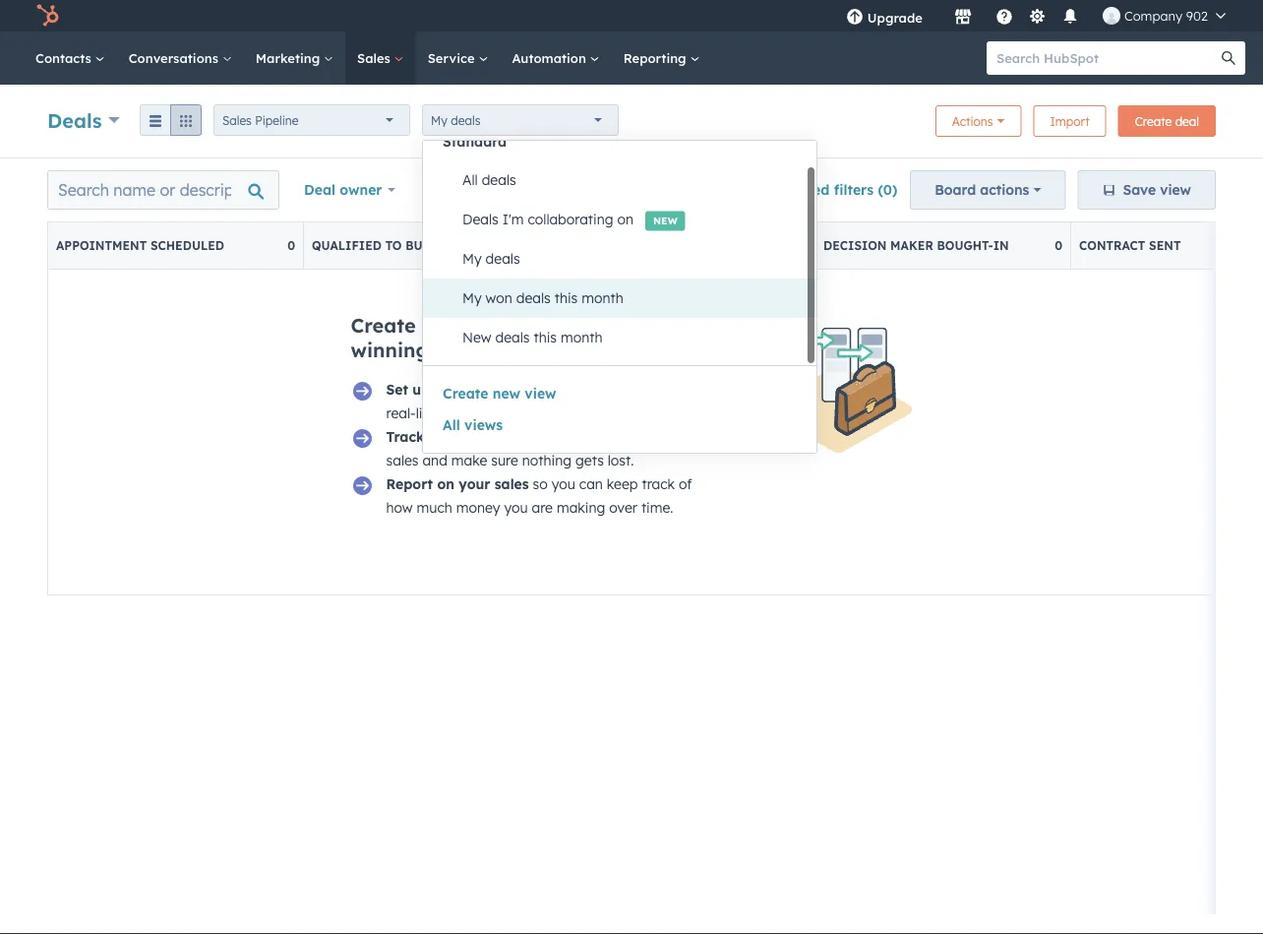 Task type: locate. For each thing, give the bounding box(es) containing it.
new up my deals button
[[654, 215, 678, 227]]

sales inside create a deal to start building your winning sales process
[[435, 338, 484, 362]]

qualified to buy
[[312, 238, 431, 253]]

0 left decision
[[799, 238, 807, 253]]

0 left qualified
[[288, 238, 295, 253]]

you right so at the left bottom
[[552, 475, 576, 493]]

month up with
[[561, 329, 603, 346]]

deals button
[[47, 106, 120, 134]]

1 0 from the left
[[288, 238, 295, 253]]

upgrade image
[[846, 9, 864, 27]]

to inside create a deal to start building your winning sales process
[[490, 313, 510, 338]]

to visualize the progress of your sales and make sure nothing gets lost.
[[386, 428, 676, 469]]

import button
[[1034, 105, 1107, 137]]

0 vertical spatial sales
[[357, 50, 394, 66]]

1 vertical spatial deals
[[463, 211, 499, 228]]

0
[[288, 238, 295, 253], [799, 238, 807, 253], [1055, 238, 1063, 253]]

this inside new deals this month button
[[534, 329, 557, 346]]

create for create a deal to start building your winning sales process
[[351, 313, 416, 338]]

1 vertical spatial my deals
[[463, 250, 520, 267]]

pipeline
[[255, 113, 299, 127]]

1 horizontal spatial all
[[463, 171, 478, 189]]

all
[[463, 171, 478, 189], [443, 416, 460, 434]]

deals for deals i'm collaborating on
[[463, 211, 499, 228]]

mateo roberts image
[[1103, 7, 1121, 25]]

sales inside to visualize the progress of your sales and make sure nothing gets lost.
[[386, 452, 419, 469]]

1 horizontal spatial deal
[[1176, 114, 1200, 128]]

all inside 'button'
[[463, 171, 478, 189]]

1 horizontal spatial to
[[470, 428, 483, 445]]

1 horizontal spatial sales
[[435, 338, 484, 362]]

my deals up the standard
[[431, 113, 481, 127]]

0 vertical spatial the
[[671, 381, 692, 398]]

1 vertical spatial to
[[490, 313, 510, 338]]

contacts
[[35, 50, 95, 66]]

in
[[994, 238, 1010, 253]]

deals down contacts link
[[47, 108, 102, 132]]

sales left service
[[357, 50, 394, 66]]

0 vertical spatial new
[[654, 215, 678, 227]]

0 horizontal spatial view
[[525, 385, 557, 402]]

sales pipeline button
[[214, 104, 411, 136]]

create a deal to start building your winning sales process
[[351, 313, 701, 362]]

create left a
[[351, 313, 416, 338]]

settings image
[[1029, 8, 1047, 26]]

this
[[555, 289, 578, 307], [534, 329, 557, 346]]

set up your deals pipeline
[[386, 381, 567, 398]]

1 horizontal spatial 0
[[799, 238, 807, 253]]

of inside to visualize the progress of your sales and make sure nothing gets lost.
[[630, 428, 644, 445]]

0 horizontal spatial the
[[545, 428, 566, 445]]

deals up the standard
[[451, 113, 481, 127]]

1 vertical spatial this
[[534, 329, 557, 346]]

deals inside deals popup button
[[47, 108, 102, 132]]

1 vertical spatial deal
[[441, 313, 484, 338]]

deals up the i'm
[[482, 171, 517, 189]]

view inside "button"
[[1161, 181, 1192, 198]]

0 horizontal spatial of
[[630, 428, 644, 445]]

deal
[[1176, 114, 1200, 128], [441, 313, 484, 338]]

my up the standard
[[431, 113, 448, 127]]

new deals this month button
[[443, 318, 817, 357]]

deal owner button
[[291, 170, 409, 210]]

deals
[[47, 108, 102, 132], [463, 211, 499, 228]]

create new view
[[443, 385, 557, 402]]

create inside create deal 'button'
[[1136, 114, 1173, 128]]

my inside button
[[463, 250, 482, 267]]

are
[[532, 499, 553, 516]]

my deals up won
[[463, 250, 520, 267]]

0 vertical spatial month
[[582, 289, 624, 307]]

sales up set up your deals pipeline at the top of page
[[435, 338, 484, 362]]

advanced filters (0)
[[762, 181, 898, 198]]

my right the buy
[[463, 250, 482, 267]]

marketing
[[256, 50, 324, 66]]

deal up save view
[[1176, 114, 1200, 128]]

1 vertical spatial new
[[493, 385, 521, 402]]

0 vertical spatial deal
[[1176, 114, 1200, 128]]

0 vertical spatial on
[[618, 211, 634, 228]]

create inside 'create date' 'popup button'
[[433, 181, 479, 198]]

much
[[417, 499, 453, 516]]

deals up "milestones"
[[471, 381, 507, 398]]

hubspot image
[[35, 4, 59, 28]]

start
[[516, 313, 563, 338]]

real-
[[386, 405, 416, 422]]

report
[[386, 475, 433, 493]]

board
[[935, 181, 977, 198]]

0 horizontal spatial deals
[[47, 108, 102, 132]]

to
[[386, 238, 402, 253], [490, 313, 510, 338], [470, 428, 483, 445]]

deals
[[451, 113, 481, 127], [482, 171, 517, 189], [486, 250, 520, 267], [516, 289, 551, 307], [496, 329, 530, 346], [471, 381, 507, 398], [429, 428, 466, 445]]

create left date
[[433, 181, 479, 198]]

1 vertical spatial on
[[437, 475, 455, 493]]

my left won
[[463, 289, 482, 307]]

sales left pipeline
[[223, 113, 252, 127]]

1 horizontal spatial the
[[671, 381, 692, 398]]

deals up start
[[516, 289, 551, 307]]

0 vertical spatial view
[[1161, 181, 1192, 198]]

scheduled
[[151, 238, 224, 253]]

2 vertical spatial my
[[463, 289, 482, 307]]

to down "milestones"
[[470, 428, 483, 445]]

0 horizontal spatial sales
[[386, 452, 419, 469]]

hubspot link
[[24, 4, 74, 28]]

0 horizontal spatial deal
[[441, 313, 484, 338]]

view inside button
[[525, 385, 557, 402]]

of inside so you can keep track of how much money you are making over time.
[[679, 475, 693, 493]]

your up for
[[656, 313, 701, 338]]

2 vertical spatial to
[[470, 428, 483, 445]]

the up the nothing
[[545, 428, 566, 445]]

2 vertical spatial sales
[[495, 475, 529, 493]]

Search HubSpot search field
[[987, 41, 1228, 75]]

0 vertical spatial deals
[[47, 108, 102, 132]]

progress
[[570, 428, 626, 445]]

create inside create a deal to start building your winning sales process
[[351, 313, 416, 338]]

of
[[630, 428, 644, 445], [679, 475, 693, 493]]

0 horizontal spatial all
[[443, 416, 460, 434]]

deals up won
[[486, 250, 520, 267]]

your down 'pipeline'
[[528, 405, 557, 422]]

1 vertical spatial the
[[545, 428, 566, 445]]

0 horizontal spatial you
[[504, 499, 528, 516]]

my won deals this month
[[463, 289, 624, 307]]

menu
[[833, 0, 1240, 31]]

the
[[671, 381, 692, 398], [545, 428, 566, 445]]

3 0 from the left
[[1055, 238, 1063, 253]]

sales
[[435, 338, 484, 362], [386, 452, 419, 469], [495, 475, 529, 493]]

1 horizontal spatial you
[[552, 475, 576, 493]]

1 vertical spatial of
[[679, 475, 693, 493]]

1 vertical spatial month
[[561, 329, 603, 346]]

with
[[570, 381, 598, 398]]

1 horizontal spatial of
[[679, 475, 693, 493]]

1 horizontal spatial view
[[1161, 181, 1192, 198]]

on
[[618, 211, 634, 228], [437, 475, 455, 493]]

all right life
[[443, 416, 460, 434]]

of up lost.
[[630, 428, 644, 445]]

you
[[552, 475, 576, 493], [504, 499, 528, 516]]

0 vertical spatial this
[[555, 289, 578, 307]]

deals inside new deals this month button
[[496, 329, 530, 346]]

of right track
[[679, 475, 693, 493]]

0 vertical spatial you
[[552, 475, 576, 493]]

2 horizontal spatial to
[[490, 313, 510, 338]]

to down won
[[490, 313, 510, 338]]

new up in
[[493, 385, 521, 402]]

deals right new
[[496, 329, 530, 346]]

2 horizontal spatial sales
[[495, 475, 529, 493]]

0 horizontal spatial to
[[386, 238, 402, 253]]

contacts link
[[24, 31, 117, 85]]

1 vertical spatial all
[[443, 416, 460, 434]]

0 vertical spatial my
[[431, 113, 448, 127]]

1 vertical spatial my
[[463, 250, 482, 267]]

the right for
[[671, 381, 692, 398]]

lost.
[[608, 452, 634, 469]]

group
[[140, 104, 202, 136]]

all views
[[443, 416, 503, 434]]

over
[[610, 499, 638, 516]]

my inside 'button'
[[463, 289, 482, 307]]

won
[[486, 289, 513, 307]]

your up track
[[647, 428, 676, 445]]

this down my won deals this month
[[534, 329, 557, 346]]

your
[[656, 313, 701, 338], [435, 381, 466, 398], [528, 405, 557, 422], [647, 428, 676, 445], [459, 475, 491, 493]]

menu containing company 902
[[833, 0, 1240, 31]]

0 horizontal spatial on
[[437, 475, 455, 493]]

0 horizontal spatial 0
[[288, 238, 295, 253]]

0 vertical spatial of
[[630, 428, 644, 445]]

0 vertical spatial my deals
[[431, 113, 481, 127]]

month
[[582, 289, 624, 307], [561, 329, 603, 346]]

0 horizontal spatial new
[[493, 385, 521, 402]]

create up "milestones"
[[443, 385, 489, 402]]

company 902 button
[[1092, 0, 1238, 31]]

new deals this month
[[463, 329, 603, 346]]

on down and
[[437, 475, 455, 493]]

1 vertical spatial sales
[[223, 113, 252, 127]]

1 horizontal spatial sales
[[357, 50, 394, 66]]

deal right a
[[441, 313, 484, 338]]

sales down track
[[386, 452, 419, 469]]

making
[[557, 499, 606, 516]]

1 vertical spatial view
[[525, 385, 557, 402]]

import
[[1051, 114, 1090, 128]]

all left date
[[463, 171, 478, 189]]

to left the buy
[[386, 238, 402, 253]]

create inside create new view button
[[443, 385, 489, 402]]

company 902
[[1125, 7, 1209, 24]]

create up save view
[[1136, 114, 1173, 128]]

filters
[[834, 181, 874, 198]]

this inside my won deals this month 'button'
[[555, 289, 578, 307]]

decision
[[824, 238, 887, 253]]

month inside button
[[561, 329, 603, 346]]

sales for sales
[[357, 50, 394, 66]]

a
[[422, 313, 435, 338]]

on down all deals 'button'
[[618, 211, 634, 228]]

month up building
[[582, 289, 624, 307]]

this up start
[[555, 289, 578, 307]]

sales down sure
[[495, 475, 529, 493]]

deals down 'create date' 'popup button'
[[463, 211, 499, 228]]

help button
[[988, 0, 1022, 31]]

0 vertical spatial all
[[463, 171, 478, 189]]

0 for decision maker bought-in
[[1055, 238, 1063, 253]]

0 left the contract
[[1055, 238, 1063, 253]]

you left are
[[504, 499, 528, 516]]

contract
[[1080, 238, 1146, 253]]

1 horizontal spatial deals
[[463, 211, 499, 228]]

1 vertical spatial sales
[[386, 452, 419, 469]]

(0)
[[878, 181, 898, 198]]

all deals button
[[443, 160, 817, 200]]

2 horizontal spatial 0
[[1055, 238, 1063, 253]]

search button
[[1213, 41, 1246, 75]]

your inside to visualize the progress of your sales and make sure nothing gets lost.
[[647, 428, 676, 445]]

conversations
[[129, 50, 222, 66]]

sales inside popup button
[[223, 113, 252, 127]]

0 vertical spatial sales
[[435, 338, 484, 362]]

new
[[654, 215, 678, 227], [493, 385, 521, 402]]

0 horizontal spatial sales
[[223, 113, 252, 127]]



Task type: vqa. For each thing, say whether or not it's contained in the screenshot.
first Be from the left
no



Task type: describe. For each thing, give the bounding box(es) containing it.
deals inside my won deals this month 'button'
[[516, 289, 551, 307]]

and
[[423, 452, 448, 469]]

advanced
[[762, 181, 830, 198]]

keep
[[607, 475, 638, 493]]

create for create deal
[[1136, 114, 1173, 128]]

0 vertical spatial to
[[386, 238, 402, 253]]

time.
[[642, 499, 674, 516]]

the inside to visualize the progress of your sales and make sure nothing gets lost.
[[545, 428, 566, 445]]

marketplaces button
[[943, 0, 984, 31]]

deals for deals
[[47, 108, 102, 132]]

deals banner
[[47, 99, 1217, 138]]

notifications button
[[1054, 0, 1088, 31]]

track
[[386, 428, 425, 445]]

my deals inside popup button
[[431, 113, 481, 127]]

deal owner
[[304, 181, 382, 198]]

my inside popup button
[[431, 113, 448, 127]]

automation link
[[500, 31, 612, 85]]

stages
[[601, 381, 645, 398]]

up
[[413, 381, 430, 398]]

actions button
[[936, 105, 1022, 137]]

settings link
[[1026, 5, 1050, 26]]

contract sent
[[1080, 238, 1182, 253]]

nothing
[[522, 452, 572, 469]]

save view button
[[1078, 170, 1217, 210]]

deal
[[304, 181, 336, 198]]

sales for sales pipeline
[[223, 113, 252, 127]]

to inside to visualize the progress of your sales and make sure nothing gets lost.
[[470, 428, 483, 445]]

deals inside my deals popup button
[[451, 113, 481, 127]]

track
[[642, 475, 675, 493]]

pipeline
[[511, 381, 567, 398]]

1 horizontal spatial new
[[654, 215, 678, 227]]

search image
[[1223, 51, 1236, 65]]

with stages for the real-life milestones in your process.
[[386, 381, 692, 422]]

your inside with stages for the real-life milestones in your process.
[[528, 405, 557, 422]]

create for create date
[[433, 181, 479, 198]]

so you can keep track of how much money you are making over time.
[[386, 475, 693, 516]]

sales pipeline
[[223, 113, 299, 127]]

all for all deals
[[463, 171, 478, 189]]

sent
[[1150, 238, 1182, 253]]

create date button
[[421, 170, 541, 210]]

life
[[416, 405, 435, 422]]

maker
[[891, 238, 934, 253]]

actions
[[953, 114, 994, 128]]

marketplaces image
[[955, 9, 972, 27]]

new inside create new view button
[[493, 385, 521, 402]]

decision maker bought-in
[[824, 238, 1010, 253]]

automation
[[512, 50, 590, 66]]

buy
[[406, 238, 431, 253]]

board actions
[[935, 181, 1030, 198]]

deals i'm collaborating on
[[463, 211, 634, 228]]

create deal button
[[1119, 105, 1217, 137]]

your up the money in the left of the page
[[459, 475, 491, 493]]

standard button
[[423, 125, 817, 158]]

deals up and
[[429, 428, 466, 445]]

1 horizontal spatial on
[[618, 211, 634, 228]]

notifications image
[[1062, 9, 1080, 27]]

my for my deals button
[[463, 250, 482, 267]]

my won deals this month button
[[443, 279, 817, 318]]

gets
[[576, 452, 604, 469]]

reporting link
[[612, 31, 712, 85]]

collaborating
[[528, 211, 614, 228]]

your inside create a deal to start building your winning sales process
[[656, 313, 701, 338]]

board actions button
[[911, 170, 1066, 210]]

Search name or description search field
[[47, 170, 280, 210]]

conversations link
[[117, 31, 244, 85]]

902
[[1187, 7, 1209, 24]]

2 0 from the left
[[799, 238, 807, 253]]

create for create new view
[[443, 385, 489, 402]]

milestones
[[439, 405, 508, 422]]

qualified
[[312, 238, 382, 253]]

service link
[[416, 31, 500, 85]]

my deals inside button
[[463, 250, 520, 267]]

deal inside 'button'
[[1176, 114, 1200, 128]]

deals inside my deals button
[[486, 250, 520, 267]]

help image
[[996, 9, 1014, 27]]

month inside 'button'
[[582, 289, 624, 307]]

visualize
[[487, 428, 542, 445]]

deals inside all deals 'button'
[[482, 171, 517, 189]]

group inside deals banner
[[140, 104, 202, 136]]

how
[[386, 499, 413, 516]]

make
[[452, 452, 488, 469]]

the inside with stages for the real-life milestones in your process.
[[671, 381, 692, 398]]

actions
[[981, 181, 1030, 198]]

for
[[649, 381, 667, 398]]

advanced filters (0) button
[[728, 170, 911, 210]]

process
[[490, 338, 565, 362]]

all deals
[[463, 171, 517, 189]]

my for my won deals this month 'button'
[[463, 289, 482, 307]]

views
[[465, 416, 503, 434]]

all views link
[[443, 416, 503, 434]]

so
[[533, 475, 548, 493]]

set
[[386, 381, 409, 398]]

track deals
[[386, 428, 466, 445]]

company
[[1125, 7, 1183, 24]]

bought-
[[938, 238, 994, 253]]

0 for appointment scheduled
[[288, 238, 295, 253]]

standard
[[443, 133, 507, 150]]

deal inside create a deal to start building your winning sales process
[[441, 313, 484, 338]]

upgrade
[[868, 9, 923, 26]]

i'm
[[503, 211, 524, 228]]

create date
[[433, 181, 515, 198]]

owner
[[340, 181, 382, 198]]

sure
[[491, 452, 519, 469]]

all for all views
[[443, 416, 460, 434]]

1 vertical spatial you
[[504, 499, 528, 516]]

create deal
[[1136, 114, 1200, 128]]

can
[[580, 475, 603, 493]]

your right up
[[435, 381, 466, 398]]

money
[[456, 499, 501, 516]]

building
[[569, 313, 650, 338]]

sales link
[[346, 31, 416, 85]]

appointment
[[56, 238, 147, 253]]

date
[[483, 181, 515, 198]]

my deals button
[[443, 239, 817, 279]]



